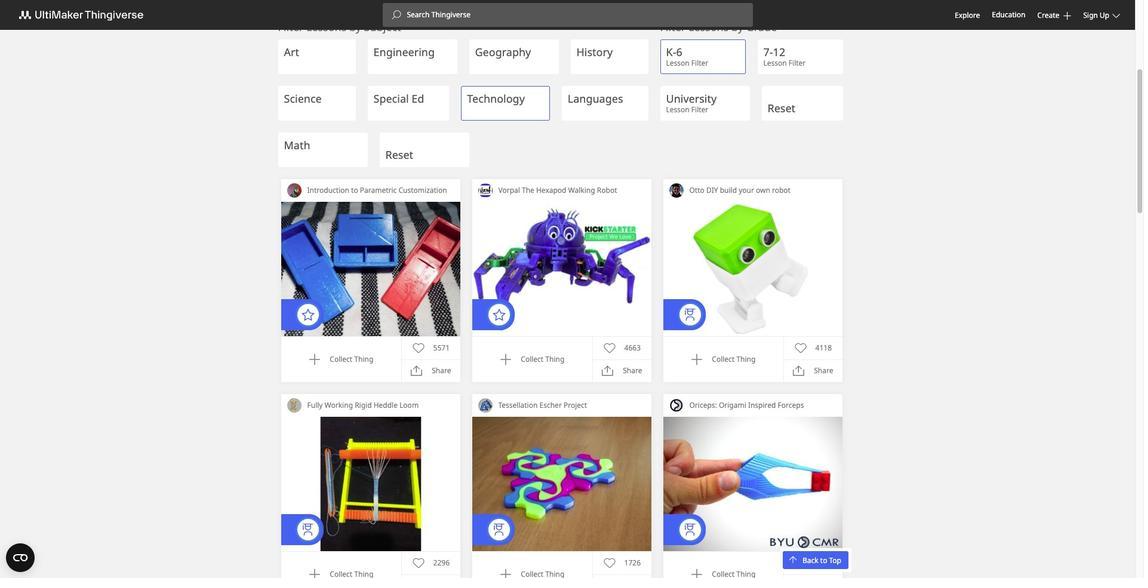 Task type: locate. For each thing, give the bounding box(es) containing it.
filter right 6
[[692, 58, 709, 68]]

subject
[[364, 20, 401, 34]]

share down 4118
[[814, 366, 833, 376]]

add to collection image for 4663
[[500, 354, 512, 366]]

1 horizontal spatial share link
[[602, 365, 642, 377]]

filter
[[278, 20, 304, 34], [660, 20, 686, 34], [692, 58, 709, 68], [789, 58, 806, 68], [692, 105, 709, 115]]

collect thing link up working
[[309, 354, 373, 366]]

1 share image from the left
[[411, 365, 423, 377]]

1 share from the left
[[432, 366, 451, 376]]

3 share link from the left
[[793, 365, 833, 377]]

diy
[[707, 185, 718, 195]]

2 lessons from the left
[[689, 20, 729, 34]]

collect right add to collection icon
[[330, 354, 353, 364]]

filter inside university lesson filter
[[692, 105, 709, 115]]

reset up the introduction to parametric customization link
[[386, 148, 413, 162]]

3 share from the left
[[814, 366, 833, 376]]

explore button
[[955, 10, 980, 20]]

by
[[349, 20, 361, 34], [732, 20, 744, 34]]

math
[[284, 138, 310, 152]]

share for 4118
[[814, 366, 833, 376]]

collect thing
[[330, 354, 373, 364], [521, 354, 565, 364], [712, 354, 756, 364]]

share link down 4118 link
[[793, 365, 833, 377]]

like image up share image
[[795, 342, 807, 354]]

2 share from the left
[[623, 366, 642, 376]]

3 thing from the left
[[737, 354, 756, 364]]

robot
[[772, 185, 791, 195]]

filter lessons by grade
[[660, 20, 777, 34]]

lessons left subject
[[306, 20, 347, 34]]

make card image for inspired
[[663, 417, 842, 551]]

to for introduction
[[351, 185, 358, 195]]

add to collection image for 4118
[[691, 354, 703, 366]]

share link down 5571 link at the bottom of the page
[[411, 365, 451, 377]]

share image down 4663 link
[[602, 365, 614, 377]]

1 collect from the left
[[330, 354, 353, 364]]

2 horizontal spatial thing
[[737, 354, 756, 364]]

make card image for project
[[472, 417, 651, 551]]

avatar image left tessellation
[[478, 398, 492, 413]]

origami
[[719, 400, 746, 410]]

reset
[[768, 101, 796, 115], [386, 148, 413, 162]]

reset inside math reset
[[386, 148, 413, 162]]

like image left the 4663 at right
[[604, 342, 616, 354]]

1 horizontal spatial collect thing
[[521, 354, 565, 364]]

1 horizontal spatial share image
[[602, 365, 614, 377]]

2 horizontal spatial collect thing link
[[691, 354, 756, 366]]

vorpal the hexapod walking robot link
[[492, 179, 651, 202]]

search control image
[[392, 10, 401, 20]]

otto diy build your own robot
[[690, 185, 791, 195]]

rigid
[[355, 400, 372, 410]]

lesson inside 7-12 lesson filter
[[764, 58, 787, 68]]

oriceps: origami inspired forceps link
[[684, 394, 842, 417]]

1 vertical spatial reset
[[386, 148, 413, 162]]

to for back
[[821, 555, 827, 565]]

1 horizontal spatial by
[[732, 20, 744, 34]]

0 horizontal spatial share
[[432, 366, 451, 376]]

thing up oriceps: origami inspired forceps
[[737, 354, 756, 364]]

0 horizontal spatial lessons
[[306, 20, 347, 34]]

to inside back to top button
[[821, 555, 827, 565]]

1 horizontal spatial share
[[623, 366, 642, 376]]

1 collect thing link from the left
[[309, 354, 373, 366]]

share link for 4118
[[793, 365, 833, 377]]

like image for 4118
[[795, 342, 807, 354]]

robot
[[597, 185, 617, 195]]

to left top
[[821, 555, 827, 565]]

lesson for 7-
[[764, 58, 787, 68]]

4663
[[624, 343, 641, 353]]

to
[[351, 185, 358, 195], [821, 555, 827, 565]]

lesson up university
[[666, 58, 690, 68]]

0 horizontal spatial reset
[[386, 148, 413, 162]]

avatar image left "otto"
[[669, 183, 684, 198]]

lessons
[[306, 20, 347, 34], [689, 20, 729, 34]]

your
[[739, 185, 754, 195]]

back to top button
[[783, 551, 848, 569]]

2 collect thing link from the left
[[500, 354, 565, 366]]

collect thing for 5571
[[330, 354, 373, 364]]

1 thing from the left
[[354, 354, 373, 364]]

collect thing for 4118
[[712, 354, 756, 364]]

filter right 12
[[789, 58, 806, 68]]

reset down 7-12 lesson filter
[[768, 101, 796, 115]]

oriceps: origami inspired forceps
[[690, 400, 804, 410]]

special
[[374, 91, 409, 106]]

lesson down grade
[[764, 58, 787, 68]]

avatar image for introduction to parametric customization
[[287, 183, 301, 198]]

2 share image from the left
[[602, 365, 614, 377]]

1 horizontal spatial to
[[821, 555, 827, 565]]

escher
[[540, 400, 562, 410]]

2 share link from the left
[[602, 365, 642, 377]]

collect
[[330, 354, 353, 364], [521, 354, 544, 364], [712, 354, 735, 364]]

1 horizontal spatial reset
[[768, 101, 796, 115]]

share image
[[793, 365, 805, 377]]

collect for 4663
[[521, 354, 544, 364]]

lesson down k-6 lesson filter
[[666, 105, 690, 115]]

hexapod
[[536, 185, 567, 195]]

history
[[577, 45, 613, 59]]

back to top
[[803, 555, 842, 565]]

share down 5571
[[432, 366, 451, 376]]

collect thing link
[[309, 354, 373, 366], [500, 354, 565, 366], [691, 354, 756, 366]]

lesson inside k-6 lesson filter
[[666, 58, 690, 68]]

thing up escher
[[545, 354, 565, 364]]

project
[[564, 400, 587, 410]]

like image left 5571
[[412, 342, 424, 354]]

make card image for hexapod
[[472, 202, 651, 336]]

2 collect from the left
[[521, 354, 544, 364]]

makerbot logo image
[[12, 8, 158, 22]]

filter up k-
[[660, 20, 686, 34]]

0 horizontal spatial by
[[349, 20, 361, 34]]

to inside the introduction to parametric customization link
[[351, 185, 358, 195]]

share down the 4663 at right
[[623, 366, 642, 376]]

like image left 1726
[[604, 557, 616, 569]]

share image down 5571 link at the bottom of the page
[[411, 365, 423, 377]]

collect thing link up origami
[[691, 354, 756, 366]]

avatar image left oriceps:
[[669, 398, 684, 413]]

collect thing up origami
[[712, 354, 756, 364]]

collect thing up the tessellation escher project
[[521, 354, 565, 364]]

add to collection image
[[500, 354, 512, 366], [691, 354, 703, 366], [309, 569, 321, 578], [500, 569, 512, 578], [691, 569, 703, 578]]

2 horizontal spatial share
[[814, 366, 833, 376]]

0 horizontal spatial collect
[[330, 354, 353, 364]]

2 thing from the left
[[545, 354, 565, 364]]

1 horizontal spatial lessons
[[689, 20, 729, 34]]

customization
[[399, 185, 447, 195]]

0 horizontal spatial share image
[[411, 365, 423, 377]]

avatar image
[[287, 183, 301, 198], [478, 183, 492, 198], [669, 183, 684, 198], [287, 398, 301, 413], [478, 398, 492, 413], [669, 398, 684, 413]]

own
[[756, 185, 770, 195]]

lesson
[[666, 58, 690, 68], [764, 58, 787, 68], [666, 105, 690, 115]]

3 collect from the left
[[712, 354, 735, 364]]

collect thing link up the tessellation escher project
[[500, 354, 565, 366]]

by left subject
[[349, 20, 361, 34]]

by left grade
[[732, 20, 744, 34]]

share
[[432, 366, 451, 376], [623, 366, 642, 376], [814, 366, 833, 376]]

like image for 1726
[[604, 557, 616, 569]]

1 lessons from the left
[[306, 20, 347, 34]]

2 horizontal spatial collect
[[712, 354, 735, 364]]

3 collect thing from the left
[[712, 354, 756, 364]]

thing for 4118
[[737, 354, 756, 364]]

share link for 5571
[[411, 365, 451, 377]]

top
[[829, 555, 842, 565]]

thing
[[354, 354, 373, 364], [545, 354, 565, 364], [737, 354, 756, 364]]

filter up the art
[[278, 20, 304, 34]]

lessons up k-6 lesson filter
[[689, 20, 729, 34]]

1 by from the left
[[349, 20, 361, 34]]

0 horizontal spatial collect thing link
[[309, 354, 373, 366]]

1 collect thing from the left
[[330, 354, 373, 364]]

5571 link
[[412, 342, 450, 354]]

4663 link
[[604, 342, 641, 354]]

2 by from the left
[[732, 20, 744, 34]]

filter down k-6 lesson filter
[[692, 105, 709, 115]]

0 horizontal spatial thing
[[354, 354, 373, 364]]

1 share link from the left
[[411, 365, 451, 377]]

share for 5571
[[432, 366, 451, 376]]

7-12 lesson filter
[[764, 45, 806, 68]]

loom
[[400, 400, 419, 410]]

make card image for parametric
[[281, 202, 460, 336]]

3 collect thing link from the left
[[691, 354, 756, 366]]

heddle
[[374, 400, 398, 410]]

0 horizontal spatial to
[[351, 185, 358, 195]]

to left 'parametric' on the top
[[351, 185, 358, 195]]

avatar image left fully
[[287, 398, 301, 413]]

0 horizontal spatial share link
[[411, 365, 451, 377]]

filter inside k-6 lesson filter
[[692, 58, 709, 68]]

otto diy build your own robot link
[[684, 179, 842, 202]]

back
[[803, 555, 819, 565]]

k-6 lesson filter
[[666, 45, 709, 68]]

the
[[522, 185, 534, 195]]

0 horizontal spatial collect thing
[[330, 354, 373, 364]]

collect up the tessellation escher project
[[521, 354, 544, 364]]

share link
[[411, 365, 451, 377], [602, 365, 642, 377], [793, 365, 833, 377]]

avatar image left introduction
[[287, 183, 301, 198]]

thing up rigid
[[354, 354, 373, 364]]

lesson for k-
[[666, 58, 690, 68]]

collect for 5571
[[330, 354, 353, 364]]

build
[[720, 185, 737, 195]]

1 vertical spatial to
[[821, 555, 827, 565]]

share image
[[411, 365, 423, 377], [602, 365, 614, 377]]

1 horizontal spatial collect thing link
[[500, 354, 565, 366]]

1 horizontal spatial collect
[[521, 354, 544, 364]]

lessons for grade
[[689, 20, 729, 34]]

vorpal the hexapod walking robot
[[498, 185, 617, 195]]

2 horizontal spatial share link
[[793, 365, 833, 377]]

collect thing right add to collection icon
[[330, 354, 373, 364]]

like image
[[412, 342, 424, 354], [604, 342, 616, 354], [795, 342, 807, 354], [604, 557, 616, 569], [795, 557, 807, 569]]

share image for 5571
[[411, 365, 423, 377]]

technology
[[467, 91, 525, 106]]

share link down 4663 link
[[602, 365, 642, 377]]

avatar image left vorpal
[[478, 183, 492, 198]]

ed
[[412, 91, 424, 106]]

make card image
[[281, 202, 460, 336], [472, 202, 651, 336], [663, 202, 842, 336], [281, 417, 460, 551], [472, 417, 651, 551], [663, 417, 842, 551]]

0 vertical spatial to
[[351, 185, 358, 195]]

2 collect thing from the left
[[521, 354, 565, 364]]

tessellation escher project link
[[492, 394, 651, 417]]

collect up origami
[[712, 354, 735, 364]]

2 horizontal spatial collect thing
[[712, 354, 756, 364]]

like image left top
[[795, 557, 807, 569]]

1 horizontal spatial thing
[[545, 354, 565, 364]]



Task type: vqa. For each thing, say whether or not it's contained in the screenshot.
the a for Make a Lithophane project 2018
no



Task type: describe. For each thing, give the bounding box(es) containing it.
6
[[676, 45, 683, 59]]

filter lessons by subject
[[278, 20, 401, 34]]

1726
[[624, 558, 641, 568]]

2296 link
[[412, 557, 450, 569]]

vorpal
[[498, 185, 520, 195]]

collect thing for 4663
[[521, 354, 565, 364]]

lesson inside university lesson filter
[[666, 105, 690, 115]]

scrollupicon image
[[790, 555, 797, 563]]

create
[[1038, 10, 1060, 20]]

collect for 4118
[[712, 354, 735, 364]]

collect thing link for 5571
[[309, 354, 373, 366]]

working
[[325, 400, 353, 410]]

otto
[[690, 185, 705, 195]]

5571
[[433, 343, 450, 353]]

geography
[[475, 45, 531, 59]]

thing for 5571
[[354, 354, 373, 364]]

grade
[[746, 20, 777, 34]]

by for grade
[[732, 20, 744, 34]]

engineering
[[374, 45, 435, 59]]

collect thing link for 4118
[[691, 354, 756, 366]]

languages
[[568, 91, 623, 106]]

open widget image
[[6, 544, 35, 572]]

0 vertical spatial reset
[[768, 101, 796, 115]]

Search Thingiverse text field
[[401, 10, 753, 20]]

make card image for rigid
[[281, 417, 460, 551]]

7-
[[764, 45, 773, 59]]

avatar image for fully working rigid heddle loom
[[287, 398, 301, 413]]

avatar image for vorpal the hexapod walking robot
[[478, 183, 492, 198]]

add to collection image for 2296
[[309, 569, 321, 578]]

up
[[1100, 10, 1110, 20]]

university
[[666, 91, 717, 106]]

tessellation escher project
[[498, 400, 587, 410]]

fully working rigid heddle loom link
[[301, 394, 460, 417]]

share link for 4663
[[602, 365, 642, 377]]

forceps
[[778, 400, 804, 410]]

explore
[[955, 10, 980, 20]]

walking
[[568, 185, 595, 195]]

art
[[284, 45, 299, 59]]

by for subject
[[349, 20, 361, 34]]

4118
[[816, 343, 832, 353]]

sign up button
[[1084, 10, 1123, 20]]

lessons for subject
[[306, 20, 347, 34]]

math reset
[[284, 138, 413, 162]]

share image for 4663
[[602, 365, 614, 377]]

collect thing link for 4663
[[500, 354, 565, 366]]

thing for 4663
[[545, 354, 565, 364]]

avatar image for oriceps: origami inspired forceps
[[669, 398, 684, 413]]

avatar image for tessellation escher project
[[478, 398, 492, 413]]

12
[[773, 45, 786, 59]]

parametric
[[360, 185, 397, 195]]

oriceps:
[[690, 400, 717, 410]]

like image
[[412, 557, 424, 569]]

make card image for build
[[663, 202, 842, 336]]

fully
[[307, 400, 323, 410]]

create button
[[1038, 10, 1072, 20]]

1726 link
[[604, 557, 641, 569]]

science
[[284, 91, 322, 106]]

k-
[[666, 45, 676, 59]]

tessellation
[[498, 400, 538, 410]]

introduction to parametric customization link
[[301, 179, 460, 202]]

inspired
[[748, 400, 776, 410]]

introduction to parametric customization
[[307, 185, 447, 195]]

education
[[992, 10, 1026, 20]]

university lesson filter
[[666, 91, 717, 115]]

4118 link
[[795, 342, 832, 354]]

like image for 4663
[[604, 342, 616, 354]]

avatar image for otto diy build your own robot
[[669, 183, 684, 198]]

add to collection image
[[309, 354, 321, 366]]

2296
[[433, 558, 450, 568]]

education link
[[992, 8, 1026, 22]]

introduction
[[307, 185, 349, 195]]

sign
[[1084, 10, 1098, 20]]

special ed
[[374, 91, 424, 106]]

add to collection image for 1726
[[500, 569, 512, 578]]

fully working rigid heddle loom
[[307, 400, 419, 410]]

sign up
[[1084, 10, 1110, 20]]

share for 4663
[[623, 366, 642, 376]]

like image for 5571
[[412, 342, 424, 354]]

plusicon image
[[1064, 12, 1072, 19]]

filter inside 7-12 lesson filter
[[789, 58, 806, 68]]



